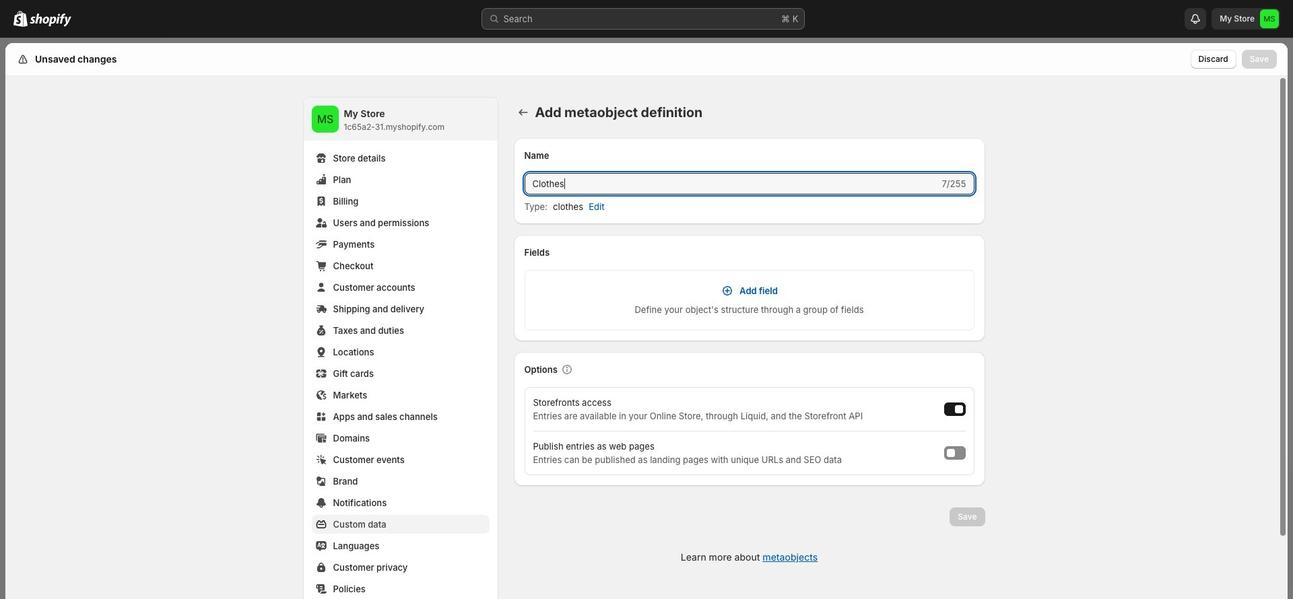 Task type: locate. For each thing, give the bounding box(es) containing it.
0 vertical spatial my store image
[[1261, 9, 1279, 28]]

shop settings menu element
[[304, 98, 498, 600]]

1 vertical spatial my store image
[[312, 106, 339, 133]]

toggle publishing entries as web pages image
[[947, 449, 955, 457]]

my store image
[[1261, 9, 1279, 28], [312, 106, 339, 133]]

shopify image
[[13, 11, 28, 27], [30, 13, 71, 27]]

0 horizontal spatial shopify image
[[13, 11, 28, 27]]

0 horizontal spatial my store image
[[312, 106, 339, 133]]

toggle storefronts access image
[[955, 406, 963, 414]]



Task type: describe. For each thing, give the bounding box(es) containing it.
my store image inside shop settings menu element
[[312, 106, 339, 133]]

settings dialog
[[5, 43, 1288, 600]]

Examples: Cart upsell, Fabric colors, Product bundle text field
[[524, 173, 939, 195]]

1 horizontal spatial shopify image
[[30, 13, 71, 27]]

1 horizontal spatial my store image
[[1261, 9, 1279, 28]]



Task type: vqa. For each thing, say whether or not it's contained in the screenshot.
to within You should ask your customers for permission before you subscribe them to your marketing emails or SMS.
no



